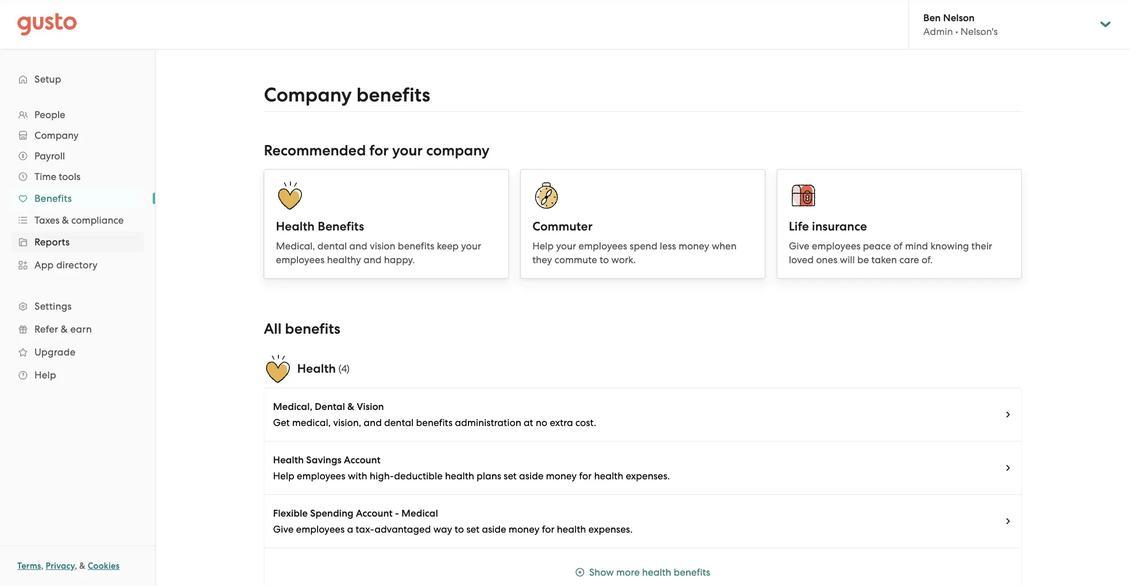 Task type: vqa. For each thing, say whether or not it's contained in the screenshot.
REPORTS
yes



Task type: describe. For each thing, give the bounding box(es) containing it.
compliance
[[71, 215, 124, 226]]

health inside flexible spending account - medical give employees a tax-advantaged way to set aside money for health expenses.
[[557, 524, 586, 536]]

way
[[433, 524, 452, 536]]

•
[[955, 26, 958, 37]]

reports link
[[11, 232, 144, 253]]

company button
[[11, 125, 144, 146]]

life insurance
[[789, 220, 867, 234]]

flexible
[[273, 508, 308, 520]]

money inside help your employees spend less money when they commute to work.
[[679, 241, 709, 252]]

happy.
[[384, 254, 415, 266]]

care
[[899, 254, 919, 266]]

cookies
[[88, 562, 120, 572]]

health ( 4 )
[[297, 362, 350, 376]]

& inside dropdown button
[[62, 215, 69, 226]]

cost.
[[575, 417, 596, 429]]

loved
[[789, 254, 814, 266]]

a
[[347, 524, 353, 536]]

taxes
[[34, 215, 60, 226]]

employees inside flexible spending account - medical give employees a tax-advantaged way to set aside money for health expenses.
[[296, 524, 345, 536]]

when
[[712, 241, 737, 252]]

aside inside health savings account help employees with high-deductible health plans set aside money for health expenses.
[[519, 471, 544, 482]]

health for health savings account help employees with high-deductible health plans set aside money for health expenses.
[[273, 455, 304, 466]]

of
[[894, 241, 903, 252]]

peace
[[863, 241, 891, 252]]

app directory link
[[11, 255, 144, 276]]

health for health ( 4 )
[[297, 362, 336, 376]]

savings
[[306, 455, 341, 466]]

more
[[616, 567, 640, 579]]

advantaged
[[375, 524, 431, 536]]

high-
[[370, 471, 394, 482]]

settings link
[[11, 296, 144, 317]]

commute
[[555, 254, 597, 266]]

1 , from the left
[[41, 562, 44, 572]]

extra
[[550, 417, 573, 429]]

work.
[[611, 254, 636, 266]]

medical, for dental
[[273, 401, 312, 413]]

time
[[34, 171, 56, 183]]

taxes & compliance
[[34, 215, 124, 226]]

payroll button
[[11, 146, 144, 167]]

insurance
[[812, 220, 867, 234]]

and inside "medical, dental & vision get medical, vision, and dental benefits administration at no extra cost."
[[364, 417, 382, 429]]

commuter
[[532, 220, 593, 234]]

time tools button
[[11, 167, 144, 187]]

refer
[[34, 324, 58, 335]]

show more health benefits
[[589, 567, 710, 579]]

knowing
[[930, 241, 969, 252]]

people
[[34, 109, 65, 121]]

health inside button
[[642, 567, 671, 579]]

terms
[[17, 562, 41, 572]]

administration
[[455, 417, 521, 429]]

to inside help your employees spend less money when they commute to work.
[[600, 254, 609, 266]]

set inside health savings account help employees with high-deductible health plans set aside money for health expenses.
[[504, 471, 517, 482]]

help for help your employees spend less money when they commute to work.
[[532, 241, 554, 252]]

aside inside flexible spending account - medical give employees a tax-advantaged way to set aside money for health expenses.
[[482, 524, 506, 536]]

opens in current tab image for health savings account
[[1003, 464, 1013, 473]]

app
[[34, 260, 54, 271]]

& left cookies
[[79, 562, 86, 572]]

refer & earn
[[34, 324, 92, 335]]

people button
[[11, 105, 144, 125]]

0 vertical spatial and
[[349, 241, 367, 252]]

deductible
[[394, 471, 443, 482]]

opens in current tab image
[[1003, 517, 1013, 527]]

employees inside medical, dental and vision benefits keep your employees healthy and happy.
[[276, 254, 325, 266]]

2 , from the left
[[75, 562, 77, 572]]

vision
[[357, 401, 384, 413]]

tax-
[[356, 524, 375, 536]]

4
[[341, 363, 347, 375]]

medical, dental and vision benefits keep your employees healthy and happy.
[[276, 241, 481, 266]]

medical
[[401, 508, 438, 520]]

employees inside health savings account help employees with high-deductible health plans set aside money for health expenses.
[[297, 471, 345, 482]]

money inside health savings account help employees with high-deductible health plans set aside money for health expenses.
[[546, 471, 577, 482]]

health for health benefits
[[276, 220, 315, 234]]

get
[[273, 417, 290, 429]]

spending
[[310, 508, 353, 520]]

mind
[[905, 241, 928, 252]]

spend
[[630, 241, 657, 252]]

show more health benefits button
[[264, 549, 1021, 587]]

setup link
[[11, 69, 144, 90]]

life
[[789, 220, 809, 234]]

ones
[[816, 254, 837, 266]]

tools
[[59, 171, 81, 183]]

terms link
[[17, 562, 41, 572]]

benefits inside button
[[674, 567, 710, 579]]

privacy
[[46, 562, 75, 572]]

taken
[[871, 254, 897, 266]]

will
[[840, 254, 855, 266]]

)
[[347, 363, 350, 375]]

they
[[532, 254, 552, 266]]

account for spending
[[356, 508, 393, 520]]

privacy link
[[46, 562, 75, 572]]

app directory
[[34, 260, 98, 271]]

0 horizontal spatial your
[[392, 142, 423, 160]]

company for company benefits
[[264, 84, 352, 107]]

health savings account help employees with high-deductible health plans set aside money for health expenses.
[[273, 455, 670, 482]]

& inside "medical, dental & vision get medical, vision, and dental benefits administration at no extra cost."
[[347, 401, 354, 413]]

money inside flexible spending account - medical give employees a tax-advantaged way to set aside money for health expenses.
[[509, 524, 539, 536]]

for inside flexible spending account - medical give employees a tax-advantaged way to set aside money for health expenses.
[[542, 524, 554, 536]]

give inside give employees peace of mind knowing their loved ones will be taken care of.
[[789, 241, 809, 252]]

company benefits
[[264, 84, 430, 107]]



Task type: locate. For each thing, give the bounding box(es) containing it.
to inside flexible spending account - medical give employees a tax-advantaged way to set aside money for health expenses.
[[455, 524, 464, 536]]

dental inside "medical, dental & vision get medical, vision, and dental benefits administration at no extra cost."
[[384, 417, 414, 429]]

ben
[[923, 12, 941, 23]]

at
[[524, 417, 533, 429]]

0 vertical spatial give
[[789, 241, 809, 252]]

1 vertical spatial aside
[[482, 524, 506, 536]]

taxes & compliance button
[[11, 210, 144, 231]]

0 horizontal spatial money
[[509, 524, 539, 536]]

1 horizontal spatial set
[[504, 471, 517, 482]]

0 vertical spatial aside
[[519, 471, 544, 482]]

give down flexible
[[273, 524, 294, 536]]

2 vertical spatial health
[[273, 455, 304, 466]]

0 horizontal spatial dental
[[317, 241, 347, 252]]

keep
[[437, 241, 459, 252]]

2 opens in current tab image from the top
[[1003, 464, 1013, 473]]

1 vertical spatial and
[[363, 254, 382, 266]]

0 vertical spatial account
[[344, 455, 381, 466]]

cookies button
[[88, 560, 120, 574]]

to right way
[[455, 524, 464, 536]]

0 vertical spatial medical,
[[276, 241, 315, 252]]

dental up healthy
[[317, 241, 347, 252]]

health
[[445, 471, 474, 482], [594, 471, 623, 482], [557, 524, 586, 536], [642, 567, 671, 579]]

1 horizontal spatial aside
[[519, 471, 544, 482]]

company for company
[[34, 130, 78, 141]]

nelson
[[943, 12, 975, 23]]

help up they
[[532, 241, 554, 252]]

2 horizontal spatial your
[[556, 241, 576, 252]]

less
[[660, 241, 676, 252]]

0 horizontal spatial set
[[466, 524, 479, 536]]

0 horizontal spatial benefits
[[34, 193, 72, 204]]

benefits inside medical, dental and vision benefits keep your employees healthy and happy.
[[398, 241, 434, 252]]

medical, dental & vision get medical, vision, and dental benefits administration at no extra cost.
[[273, 401, 596, 429]]

0 horizontal spatial give
[[273, 524, 294, 536]]

list containing people
[[0, 105, 155, 387]]

help link
[[11, 365, 144, 386]]

aside
[[519, 471, 544, 482], [482, 524, 506, 536]]

2 horizontal spatial money
[[679, 241, 709, 252]]

set
[[504, 471, 517, 482], [466, 524, 479, 536]]

1 horizontal spatial money
[[546, 471, 577, 482]]

recommended for your company
[[264, 142, 490, 160]]

expenses.
[[626, 471, 670, 482], [588, 524, 633, 536]]

& right taxes on the left
[[62, 215, 69, 226]]

list
[[0, 105, 155, 387], [264, 388, 1022, 587]]

your up the commute
[[556, 241, 576, 252]]

your inside medical, dental and vision benefits keep your employees healthy and happy.
[[461, 241, 481, 252]]

1 horizontal spatial company
[[264, 84, 352, 107]]

medical, for dental
[[276, 241, 315, 252]]

show
[[589, 567, 614, 579]]

0 horizontal spatial for
[[369, 142, 389, 160]]

aside right plans
[[519, 471, 544, 482]]

help up flexible
[[273, 471, 294, 482]]

1 horizontal spatial ,
[[75, 562, 77, 572]]

&
[[62, 215, 69, 226], [61, 324, 68, 335], [347, 401, 354, 413], [79, 562, 86, 572]]

aside right way
[[482, 524, 506, 536]]

to
[[600, 254, 609, 266], [455, 524, 464, 536]]

medical, inside "medical, dental & vision get medical, vision, and dental benefits administration at no extra cost."
[[273, 401, 312, 413]]

1 vertical spatial give
[[273, 524, 294, 536]]

employees up work. on the right top of the page
[[579, 241, 627, 252]]

medical, up get
[[273, 401, 312, 413]]

with
[[348, 471, 367, 482]]

expenses. inside health savings account help employees with high-deductible health plans set aside money for health expenses.
[[626, 471, 670, 482]]

your left company
[[392, 142, 423, 160]]

employees down savings
[[297, 471, 345, 482]]

1 horizontal spatial to
[[600, 254, 609, 266]]

1 opens in current tab image from the top
[[1003, 411, 1013, 420]]

1 horizontal spatial benefits
[[318, 220, 364, 234]]

0 vertical spatial money
[[679, 241, 709, 252]]

home image
[[17, 13, 77, 36]]

company down people
[[34, 130, 78, 141]]

0 vertical spatial expenses.
[[626, 471, 670, 482]]

2 vertical spatial for
[[542, 524, 554, 536]]

dental inside medical, dental and vision benefits keep your employees healthy and happy.
[[317, 241, 347, 252]]

give inside flexible spending account - medical give employees a tax-advantaged way to set aside money for health expenses.
[[273, 524, 294, 536]]

and
[[349, 241, 367, 252], [363, 254, 382, 266], [364, 417, 382, 429]]

employees up ones
[[812, 241, 861, 252]]

dental right vision,
[[384, 417, 414, 429]]

& left earn
[[61, 324, 68, 335]]

1 horizontal spatial list
[[264, 388, 1022, 587]]

medical, inside medical, dental and vision benefits keep your employees healthy and happy.
[[276, 241, 315, 252]]

help inside health savings account help employees with high-deductible health plans set aside money for health expenses.
[[273, 471, 294, 482]]

reports
[[34, 237, 70, 248]]

vision
[[370, 241, 395, 252]]

0 horizontal spatial help
[[34, 370, 56, 381]]

set inside flexible spending account - medical give employees a tax-advantaged way to set aside money for health expenses.
[[466, 524, 479, 536]]

benefits down time tools
[[34, 193, 72, 204]]

give up loved at right
[[789, 241, 809, 252]]

employees
[[579, 241, 627, 252], [812, 241, 861, 252], [276, 254, 325, 266], [297, 471, 345, 482], [296, 524, 345, 536]]

account up 'with'
[[344, 455, 381, 466]]

account inside health savings account help employees with high-deductible health plans set aside money for health expenses.
[[344, 455, 381, 466]]

vision,
[[333, 417, 361, 429]]

0 horizontal spatial aside
[[482, 524, 506, 536]]

all
[[264, 321, 282, 338]]

0 horizontal spatial company
[[34, 130, 78, 141]]

for inside health savings account help employees with high-deductible health plans set aside money for health expenses.
[[579, 471, 592, 482]]

2 vertical spatial and
[[364, 417, 382, 429]]

your
[[392, 142, 423, 160], [461, 241, 481, 252], [556, 241, 576, 252]]

0 vertical spatial for
[[369, 142, 389, 160]]

0 vertical spatial dental
[[317, 241, 347, 252]]

setup
[[34, 74, 61, 85]]

to left work. on the right top of the page
[[600, 254, 609, 266]]

give
[[789, 241, 809, 252], [273, 524, 294, 536]]

1 vertical spatial opens in current tab image
[[1003, 464, 1013, 473]]

2 horizontal spatial for
[[579, 471, 592, 482]]

medical,
[[276, 241, 315, 252], [273, 401, 312, 413]]

all benefits
[[264, 321, 340, 338]]

company up recommended
[[264, 84, 352, 107]]

payroll
[[34, 150, 65, 162]]

1 horizontal spatial your
[[461, 241, 481, 252]]

help for help
[[34, 370, 56, 381]]

1 horizontal spatial give
[[789, 241, 809, 252]]

admin
[[923, 26, 953, 37]]

1 horizontal spatial dental
[[384, 417, 414, 429]]

help inside help link
[[34, 370, 56, 381]]

give employees peace of mind knowing their loved ones will be taken care of.
[[789, 241, 992, 266]]

employees inside give employees peace of mind knowing their loved ones will be taken care of.
[[812, 241, 861, 252]]

terms , privacy , & cookies
[[17, 562, 120, 572]]

employees down 'spending' at bottom left
[[296, 524, 345, 536]]

company
[[426, 142, 490, 160]]

upgrade link
[[11, 342, 144, 363]]

upgrade
[[34, 347, 76, 358]]

account for savings
[[344, 455, 381, 466]]

0 vertical spatial help
[[532, 241, 554, 252]]

set right plans
[[504, 471, 517, 482]]

2 vertical spatial money
[[509, 524, 539, 536]]

-
[[395, 508, 399, 520]]

help inside help your employees spend less money when they commute to work.
[[532, 241, 554, 252]]

1 vertical spatial medical,
[[273, 401, 312, 413]]

1 vertical spatial set
[[466, 524, 479, 536]]

healthy
[[327, 254, 361, 266]]

1 vertical spatial account
[[356, 508, 393, 520]]

, left cookies
[[75, 562, 77, 572]]

benefits inside benefits link
[[34, 193, 72, 204]]

earn
[[70, 324, 92, 335]]

0 vertical spatial to
[[600, 254, 609, 266]]

be
[[857, 254, 869, 266]]

1 horizontal spatial for
[[542, 524, 554, 536]]

benefits up healthy
[[318, 220, 364, 234]]

set right way
[[466, 524, 479, 536]]

0 vertical spatial company
[[264, 84, 352, 107]]

1 vertical spatial help
[[34, 370, 56, 381]]

1 vertical spatial benefits
[[318, 220, 364, 234]]

recommended
[[264, 142, 366, 160]]

employees down health benefits
[[276, 254, 325, 266]]

list containing medical, dental & vision
[[264, 388, 1022, 587]]

company inside dropdown button
[[34, 130, 78, 141]]

dental
[[315, 401, 345, 413]]

2 horizontal spatial help
[[532, 241, 554, 252]]

benefits link
[[11, 188, 144, 209]]

1 horizontal spatial help
[[273, 471, 294, 482]]

nelson's
[[961, 26, 998, 37]]

your inside help your employees spend less money when they commute to work.
[[556, 241, 576, 252]]

0 horizontal spatial ,
[[41, 562, 44, 572]]

2 vertical spatial help
[[273, 471, 294, 482]]

0 vertical spatial set
[[504, 471, 517, 482]]

1 vertical spatial to
[[455, 524, 464, 536]]

medical,
[[292, 417, 331, 429]]

(
[[338, 363, 341, 375]]

directory
[[56, 260, 98, 271]]

help down upgrade
[[34, 370, 56, 381]]

opens in current tab image for medical, dental & vision
[[1003, 411, 1013, 420]]

settings
[[34, 301, 72, 312]]

0 vertical spatial list
[[0, 105, 155, 387]]

help
[[532, 241, 554, 252], [34, 370, 56, 381], [273, 471, 294, 482]]

1 vertical spatial list
[[264, 388, 1022, 587]]

1 vertical spatial money
[[546, 471, 577, 482]]

benefits inside "medical, dental & vision get medical, vision, and dental benefits administration at no extra cost."
[[416, 417, 453, 429]]

time tools
[[34, 171, 81, 183]]

0 vertical spatial health
[[276, 220, 315, 234]]

account
[[344, 455, 381, 466], [356, 508, 393, 520]]

your right keep
[[461, 241, 481, 252]]

0 vertical spatial benefits
[[34, 193, 72, 204]]

gusto navigation element
[[0, 49, 155, 405]]

of.
[[922, 254, 933, 266]]

1 vertical spatial health
[[297, 362, 336, 376]]

no
[[536, 417, 547, 429]]

1 vertical spatial for
[[579, 471, 592, 482]]

1 vertical spatial expenses.
[[588, 524, 633, 536]]

opens in current tab image
[[1003, 411, 1013, 420], [1003, 464, 1013, 473]]

1 vertical spatial company
[[34, 130, 78, 141]]

their
[[972, 241, 992, 252]]

account up tax-
[[356, 508, 393, 520]]

money
[[679, 241, 709, 252], [546, 471, 577, 482], [509, 524, 539, 536]]

0 horizontal spatial to
[[455, 524, 464, 536]]

employees inside help your employees spend less money when they commute to work.
[[579, 241, 627, 252]]

health benefits
[[276, 220, 364, 234]]

ben nelson admin • nelson's
[[923, 12, 998, 37]]

1 vertical spatial dental
[[384, 417, 414, 429]]

flexible spending account - medical give employees a tax-advantaged way to set aside money for health expenses.
[[273, 508, 633, 536]]

0 vertical spatial opens in current tab image
[[1003, 411, 1013, 420]]

medical, down health benefits
[[276, 241, 315, 252]]

health inside health savings account help employees with high-deductible health plans set aside money for health expenses.
[[273, 455, 304, 466]]

,
[[41, 562, 44, 572], [75, 562, 77, 572]]

account inside flexible spending account - medical give employees a tax-advantaged way to set aside money for health expenses.
[[356, 508, 393, 520]]

help your employees spend less money when they commute to work.
[[532, 241, 737, 266]]

, left privacy link
[[41, 562, 44, 572]]

expenses. inside flexible spending account - medical give employees a tax-advantaged way to set aside money for health expenses.
[[588, 524, 633, 536]]

0 horizontal spatial list
[[0, 105, 155, 387]]

& up vision,
[[347, 401, 354, 413]]



